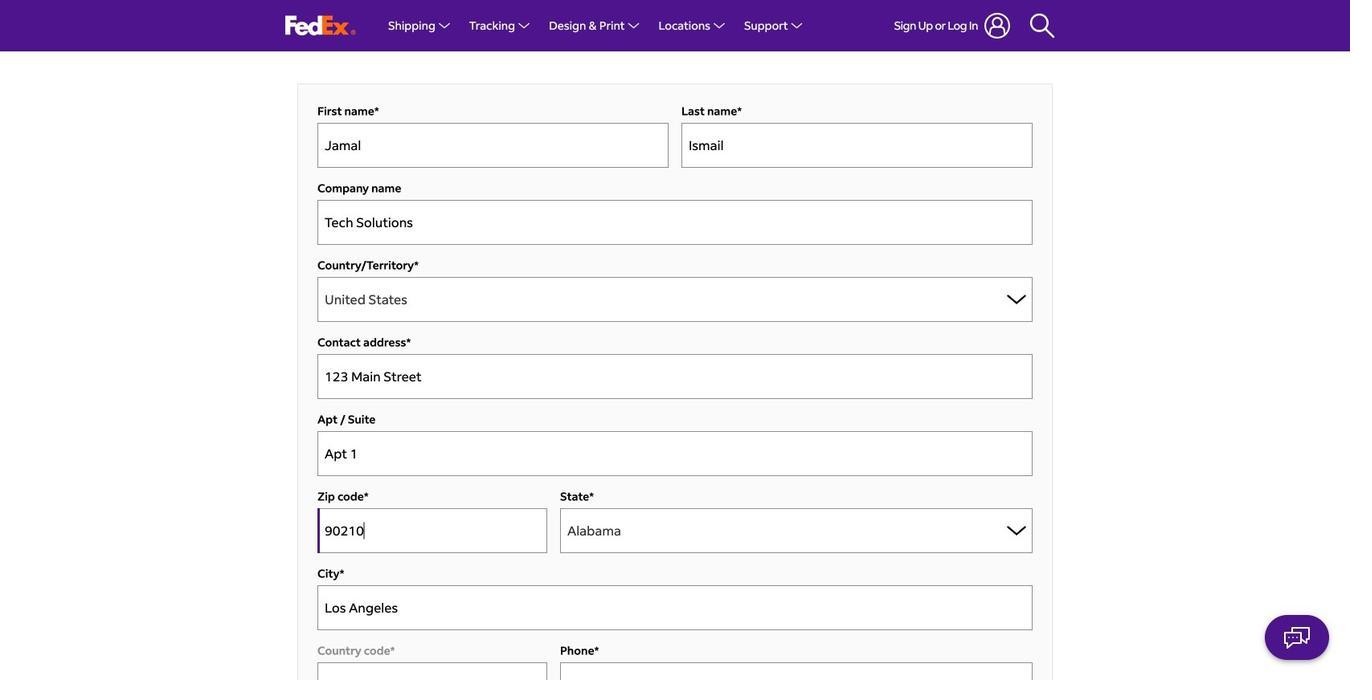 Task type: vqa. For each thing, say whether or not it's contained in the screenshot.
phone field
yes



Task type: locate. For each thing, give the bounding box(es) containing it.
fedex search image
[[1030, 13, 1055, 39]]

None text field
[[317, 123, 669, 168], [317, 200, 1033, 245], [317, 354, 1033, 399], [317, 432, 1033, 477], [317, 586, 1033, 631], [317, 663, 547, 681], [317, 123, 669, 168], [317, 200, 1033, 245], [317, 354, 1033, 399], [317, 432, 1033, 477], [317, 586, 1033, 631], [317, 663, 547, 681]]

None text field
[[682, 123, 1033, 168], [317, 509, 547, 554], [682, 123, 1033, 168], [317, 509, 547, 554]]

None telephone field
[[560, 663, 1033, 681]]

None field
[[317, 335, 1033, 399]]



